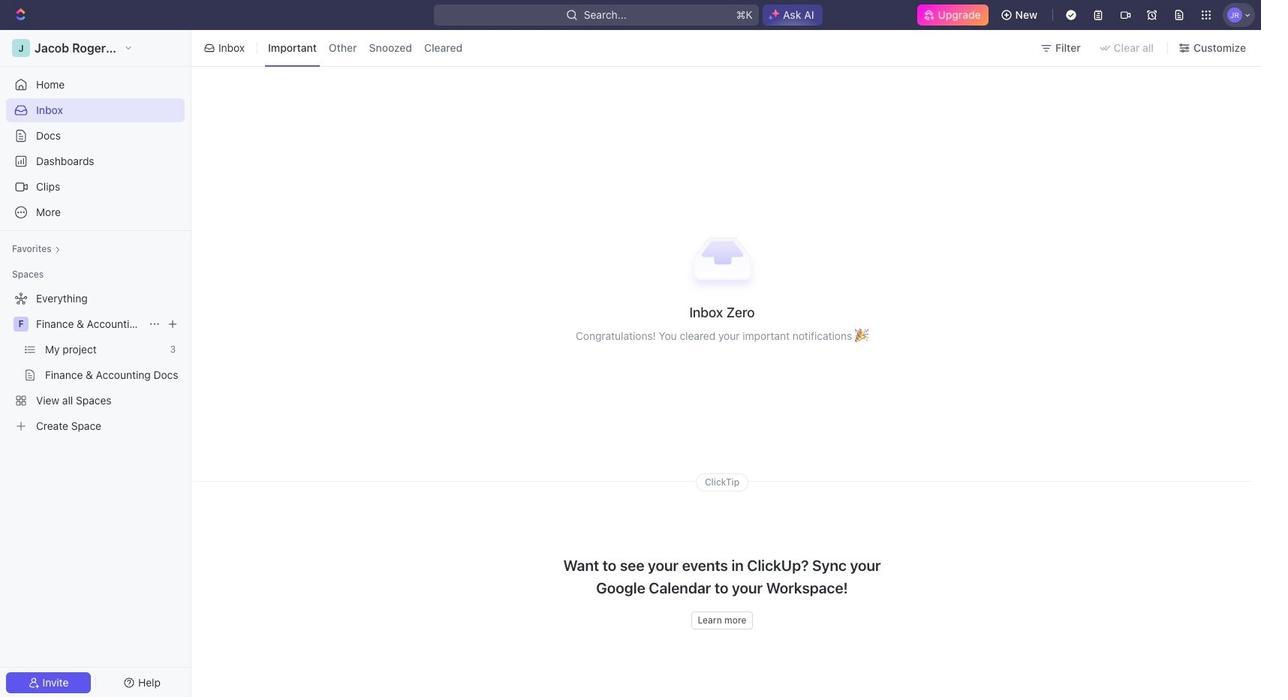 Task type: locate. For each thing, give the bounding box(es) containing it.
tree
[[6, 287, 185, 438]]

tab list
[[262, 27, 469, 69]]



Task type: vqa. For each thing, say whether or not it's contained in the screenshot.
the left Cloud
no



Task type: describe. For each thing, give the bounding box(es) containing it.
sidebar navigation
[[0, 30, 194, 698]]

tree inside sidebar "navigation"
[[6, 287, 185, 438]]

finance & accounting team, , element
[[14, 317, 29, 332]]

jacob rogers's workspace, , element
[[12, 39, 30, 57]]



